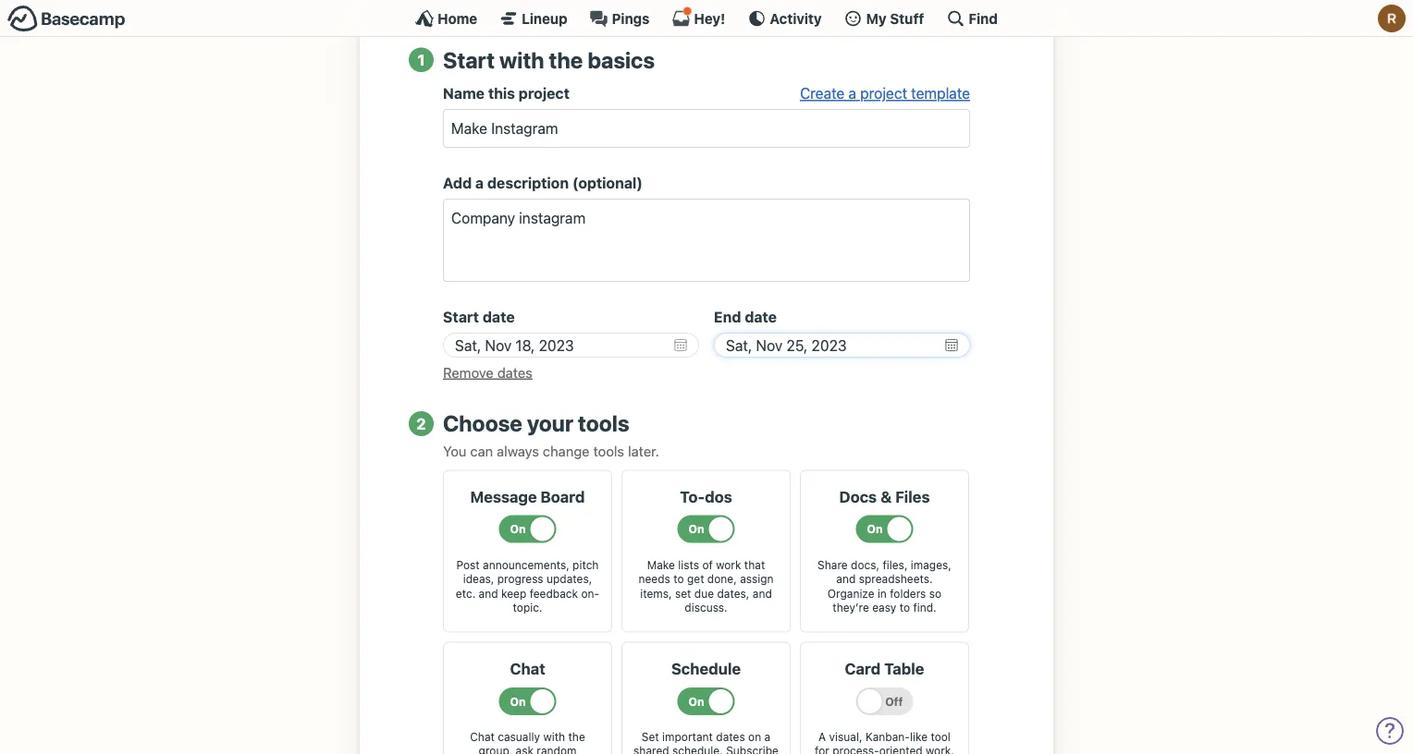 Task type: locate. For each thing, give the bounding box(es) containing it.
tools up change
[[578, 411, 630, 437]]

2 horizontal spatial a
[[849, 85, 857, 102]]

on-
[[581, 587, 600, 600]]

feedback
[[530, 587, 578, 600]]

1 project from the left
[[519, 85, 570, 102]]

1 vertical spatial dates
[[716, 731, 745, 744]]

0 vertical spatial with
[[500, 47, 544, 73]]

0 horizontal spatial and
[[479, 587, 498, 600]]

0 horizontal spatial date
[[483, 309, 515, 326]]

that
[[745, 559, 765, 571]]

add a description (optional)
[[443, 175, 643, 192]]

create a project template
[[800, 85, 970, 102]]

1 horizontal spatial and
[[753, 587, 772, 600]]

project down start with the basics
[[519, 85, 570, 102]]

to down folders on the bottom right
[[900, 602, 910, 615]]

schedule
[[672, 660, 741, 678]]

2 vertical spatial a
[[765, 731, 771, 744]]

needs
[[639, 573, 671, 586]]

and inside share docs, files, images, and spreadsheets. organize in folders so they're easy to find.
[[837, 573, 856, 586]]

0 vertical spatial a
[[849, 85, 857, 102]]

set
[[642, 731, 659, 744]]

2 choose date… field from the left
[[714, 333, 970, 358]]

etc.
[[456, 587, 476, 600]]

in
[[878, 587, 887, 600]]

chat up group,
[[470, 731, 495, 744]]

discuss.
[[685, 602, 728, 615]]

0 horizontal spatial choose date… field
[[443, 333, 699, 358]]

chat down topic.
[[510, 660, 545, 678]]

a right on
[[765, 731, 771, 744]]

0 horizontal spatial to
[[674, 573, 684, 586]]

my
[[866, 10, 887, 26]]

start up remove on the left of the page
[[443, 309, 479, 326]]

choose date… field for start date
[[443, 333, 699, 358]]

tools
[[578, 411, 630, 437], [593, 443, 624, 459]]

the down lineup
[[549, 47, 583, 73]]

docs & files
[[839, 488, 930, 506]]

2 date from the left
[[745, 309, 777, 326]]

folders
[[890, 587, 926, 600]]

so
[[929, 587, 942, 600]]

group,
[[479, 745, 513, 755]]

to-
[[680, 488, 705, 506]]

(optional)
[[572, 175, 643, 192]]

a for create
[[849, 85, 857, 102]]

with right 'casually'
[[543, 731, 565, 744]]

project for this
[[519, 85, 570, 102]]

0 horizontal spatial dates
[[497, 364, 533, 381]]

dates inside set important dates on a shared schedule. subscrib
[[716, 731, 745, 744]]

dates right remove on the left of the page
[[497, 364, 533, 381]]

1 vertical spatial to
[[900, 602, 910, 615]]

hey!
[[694, 10, 726, 26]]

1 vertical spatial start
[[443, 309, 479, 326]]

shared
[[634, 745, 669, 755]]

1 horizontal spatial dates
[[716, 731, 745, 744]]

lineup link
[[500, 9, 568, 28]]

start for start with the basics
[[443, 47, 495, 73]]

0 vertical spatial to
[[674, 573, 684, 586]]

get
[[687, 573, 704, 586]]

done,
[[708, 573, 737, 586]]

0 vertical spatial start
[[443, 47, 495, 73]]

pings
[[612, 10, 650, 26]]

1 vertical spatial chat
[[470, 731, 495, 744]]

important
[[662, 731, 713, 744]]

1 horizontal spatial choose date… field
[[714, 333, 970, 358]]

0 horizontal spatial chat
[[470, 731, 495, 744]]

the inside chat casually with the group, ask rando
[[568, 731, 585, 744]]

remove dates
[[443, 364, 533, 381]]

a
[[849, 85, 857, 102], [475, 175, 484, 192], [765, 731, 771, 744]]

dates left on
[[716, 731, 745, 744]]

the right 'casually'
[[568, 731, 585, 744]]

and up organize
[[837, 573, 856, 586]]

with up name this project
[[500, 47, 544, 73]]

2 horizontal spatial and
[[837, 573, 856, 586]]

change
[[543, 443, 590, 459]]

like
[[910, 731, 928, 744]]

assign
[[740, 573, 774, 586]]

1 horizontal spatial date
[[745, 309, 777, 326]]

a right add
[[475, 175, 484, 192]]

dates
[[497, 364, 533, 381], [716, 731, 745, 744]]

0 vertical spatial tools
[[578, 411, 630, 437]]

post announcements, pitch ideas, progress updates, etc. and keep feedback on- topic.
[[456, 559, 600, 615]]

name
[[443, 85, 485, 102]]

start for start date
[[443, 309, 479, 326]]

to
[[674, 573, 684, 586], [900, 602, 910, 615]]

Choose date… field
[[443, 333, 699, 358], [714, 333, 970, 358]]

1 horizontal spatial project
[[860, 85, 908, 102]]

2 start from the top
[[443, 309, 479, 326]]

2 project from the left
[[860, 85, 908, 102]]

topic.
[[513, 602, 543, 615]]

choose
[[443, 411, 523, 437]]

they're
[[833, 602, 869, 615]]

and inside make lists of work that needs to get done, assign items, set due dates, and discuss.
[[753, 587, 772, 600]]

date right end
[[745, 309, 777, 326]]

1 vertical spatial tools
[[593, 443, 624, 459]]

1 vertical spatial a
[[475, 175, 484, 192]]

1 date from the left
[[483, 309, 515, 326]]

can
[[470, 443, 493, 459]]

and down the assign
[[753, 587, 772, 600]]

make lists of work that needs to get done, assign items, set due dates, and discuss.
[[639, 559, 774, 615]]

due
[[695, 587, 714, 600]]

process-
[[833, 745, 879, 755]]

project
[[519, 85, 570, 102], [860, 85, 908, 102]]

1 horizontal spatial a
[[765, 731, 771, 744]]

0 vertical spatial chat
[[510, 660, 545, 678]]

set important dates on a shared schedule. subscrib
[[634, 731, 779, 755]]

tools left later.
[[593, 443, 624, 459]]

to up set
[[674, 573, 684, 586]]

board
[[541, 488, 585, 506]]

add
[[443, 175, 472, 192]]

date up remove dates link on the left
[[483, 309, 515, 326]]

lineup
[[522, 10, 568, 26]]

1 start from the top
[[443, 47, 495, 73]]

remove dates link
[[443, 364, 533, 381]]

description
[[487, 175, 569, 192]]

1 horizontal spatial to
[[900, 602, 910, 615]]

1 horizontal spatial chat
[[510, 660, 545, 678]]

a right create
[[849, 85, 857, 102]]

with
[[500, 47, 544, 73], [543, 731, 565, 744]]

activity
[[770, 10, 822, 26]]

1 choose date… field from the left
[[443, 333, 699, 358]]

1 vertical spatial with
[[543, 731, 565, 744]]

card table
[[845, 660, 925, 678]]

0 horizontal spatial project
[[519, 85, 570, 102]]

to inside make lists of work that needs to get done, assign items, set due dates, and discuss.
[[674, 573, 684, 586]]

and
[[837, 573, 856, 586], [479, 587, 498, 600], [753, 587, 772, 600]]

0 horizontal spatial a
[[475, 175, 484, 192]]

files,
[[883, 559, 908, 571]]

chat inside chat casually with the group, ask rando
[[470, 731, 495, 744]]

1 vertical spatial the
[[568, 731, 585, 744]]

start date
[[443, 309, 515, 326]]

activity link
[[748, 9, 822, 28]]

start
[[443, 47, 495, 73], [443, 309, 479, 326]]

chat
[[510, 660, 545, 678], [470, 731, 495, 744]]

start up name
[[443, 47, 495, 73]]

project left template on the right
[[860, 85, 908, 102]]

and down "ideas," at the bottom
[[479, 587, 498, 600]]



Task type: vqa. For each thing, say whether or not it's contained in the screenshot.
This project is Invite-only.
no



Task type: describe. For each thing, give the bounding box(es) containing it.
this
[[488, 85, 515, 102]]

stuff
[[890, 10, 925, 26]]

home link
[[415, 9, 478, 28]]

create a project template link
[[800, 85, 970, 102]]

create
[[800, 85, 845, 102]]

2
[[417, 415, 426, 433]]

chat for chat
[[510, 660, 545, 678]]

template
[[911, 85, 970, 102]]

announcements,
[[483, 559, 570, 571]]

your
[[527, 411, 574, 437]]

tool
[[931, 731, 951, 744]]

date for end date
[[745, 309, 777, 326]]

a
[[819, 731, 826, 744]]

card
[[845, 660, 881, 678]]

on
[[748, 731, 761, 744]]

project for a
[[860, 85, 908, 102]]

find
[[969, 10, 998, 26]]

you
[[443, 443, 467, 459]]

ideas,
[[463, 573, 494, 586]]

choose date… field for end date
[[714, 333, 970, 358]]

post
[[457, 559, 480, 571]]

message board
[[470, 488, 585, 506]]

chat casually with the group, ask rando
[[460, 731, 596, 755]]

and inside post announcements, pitch ideas, progress updates, etc. and keep feedback on- topic.
[[479, 587, 498, 600]]

chat for chat casually with the group, ask rando
[[470, 731, 495, 744]]

casually
[[498, 731, 540, 744]]

Add a description (optional) text field
[[443, 199, 970, 282]]

docs
[[839, 488, 877, 506]]

docs,
[[851, 559, 880, 571]]

visual,
[[829, 731, 863, 744]]

keep
[[501, 587, 527, 600]]

always
[[497, 443, 539, 459]]

0 vertical spatial dates
[[497, 364, 533, 381]]

my stuff
[[866, 10, 925, 26]]

end date
[[714, 309, 777, 326]]

images,
[[911, 559, 952, 571]]

basics
[[588, 47, 655, 73]]

main element
[[0, 0, 1414, 37]]

later.
[[628, 443, 659, 459]]

1
[[418, 51, 425, 69]]

make
[[647, 559, 675, 571]]

find.
[[913, 602, 937, 615]]

table
[[885, 660, 925, 678]]

a for add
[[475, 175, 484, 192]]

set
[[675, 587, 691, 600]]

home
[[438, 10, 478, 26]]

with inside chat casually with the group, ask rando
[[543, 731, 565, 744]]

spreadsheets.
[[859, 573, 933, 586]]

start with the basics
[[443, 47, 655, 73]]

pitch
[[573, 559, 599, 571]]

switch accounts image
[[7, 5, 126, 33]]

for
[[815, 745, 830, 755]]

progress
[[497, 573, 544, 586]]

name this project
[[443, 85, 570, 102]]

&
[[881, 488, 892, 506]]

items,
[[640, 587, 672, 600]]

updates,
[[547, 573, 592, 586]]

share
[[818, 559, 848, 571]]

remove
[[443, 364, 494, 381]]

files
[[896, 488, 930, 506]]

work
[[716, 559, 741, 571]]

end
[[714, 309, 741, 326]]

Name this project text field
[[443, 109, 970, 148]]

date for start date
[[483, 309, 515, 326]]

0 vertical spatial the
[[549, 47, 583, 73]]

of
[[703, 559, 713, 571]]

a inside set important dates on a shared schedule. subscrib
[[765, 731, 771, 744]]

oriented
[[879, 745, 923, 755]]

dates,
[[717, 587, 750, 600]]

to inside share docs, files, images, and spreadsheets. organize in folders so they're easy to find.
[[900, 602, 910, 615]]

find button
[[947, 9, 998, 28]]

share docs, files, images, and spreadsheets. organize in folders so they're easy to find.
[[818, 559, 952, 615]]

lists
[[678, 559, 699, 571]]

easy
[[873, 602, 897, 615]]

hey! button
[[672, 6, 726, 28]]

dos
[[705, 488, 732, 506]]

pings button
[[590, 9, 650, 28]]

ask
[[516, 745, 534, 755]]

ruby image
[[1378, 5, 1406, 32]]

message
[[470, 488, 537, 506]]

schedule.
[[673, 745, 723, 755]]



